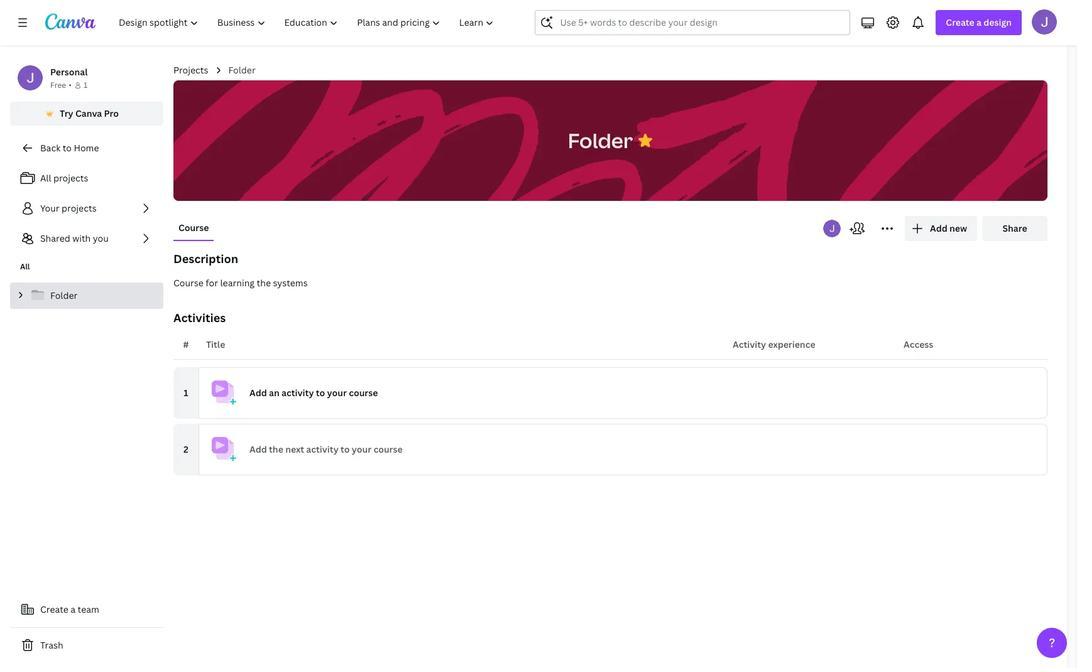 Task type: vqa. For each thing, say whether or not it's contained in the screenshot.
Search Presentation layouts search box
no



Task type: describe. For each thing, give the bounding box(es) containing it.
create a design button
[[936, 10, 1022, 35]]

course for learning the systems
[[173, 277, 308, 289]]

course button
[[173, 216, 214, 240]]

add for add the next activity to your course
[[249, 444, 267, 456]]

create a design
[[946, 16, 1012, 28]]

shared with you
[[40, 233, 109, 244]]

add new button
[[905, 216, 977, 241]]

1 vertical spatial the
[[269, 444, 283, 456]]

back to home link
[[10, 136, 163, 161]]

activity inside dropdown button
[[282, 387, 314, 399]]

next
[[285, 444, 304, 456]]

home
[[74, 142, 99, 154]]

0 horizontal spatial 1
[[84, 80, 88, 90]]

description
[[173, 251, 238, 266]]

projects for all projects
[[53, 172, 88, 184]]

you
[[93, 233, 109, 244]]

course inside add an activity to your course dropdown button
[[349, 387, 378, 399]]

your projects link
[[10, 196, 163, 221]]

new
[[950, 222, 967, 234]]

create a team button
[[10, 598, 163, 623]]

2 horizontal spatial to
[[341, 444, 350, 456]]

1 horizontal spatial folder
[[228, 64, 256, 76]]

an
[[269, 387, 279, 399]]

0 vertical spatial to
[[63, 142, 72, 154]]

create for create a team
[[40, 604, 68, 616]]

try
[[60, 107, 73, 119]]

all projects link
[[10, 166, 163, 191]]

a for design
[[977, 16, 982, 28]]

add for add new
[[930, 222, 947, 234]]

systems
[[273, 277, 308, 289]]

pro
[[104, 107, 119, 119]]

0 horizontal spatial folder
[[50, 290, 77, 302]]

team
[[78, 604, 99, 616]]

activities
[[173, 310, 226, 326]]

0 vertical spatial folder link
[[228, 63, 256, 77]]

course for learning the systems button
[[173, 277, 1048, 290]]

create a team
[[40, 604, 99, 616]]

try canva pro button
[[10, 102, 163, 126]]

folder inside button
[[568, 127, 633, 154]]

access
[[904, 339, 933, 351]]

personal
[[50, 66, 88, 78]]

all projects
[[40, 172, 88, 184]]

back to home
[[40, 142, 99, 154]]

projects for your projects
[[62, 202, 97, 214]]

canva
[[75, 107, 102, 119]]

free
[[50, 80, 66, 90]]

Search search field
[[560, 11, 825, 35]]

2
[[184, 444, 188, 456]]

add for add an activity to your course
[[249, 387, 267, 399]]

1 vertical spatial activity
[[306, 444, 339, 456]]



Task type: locate. For each thing, give the bounding box(es) containing it.
add new
[[930, 222, 967, 234]]

back
[[40, 142, 60, 154]]

folder link down shared with you link
[[10, 283, 163, 309]]

1 vertical spatial projects
[[62, 202, 97, 214]]

create left design
[[946, 16, 975, 28]]

the inside button
[[257, 277, 271, 289]]

all
[[40, 172, 51, 184], [20, 261, 30, 272]]

with
[[72, 233, 91, 244]]

list containing all projects
[[10, 166, 163, 251]]

#
[[183, 339, 189, 351]]

course
[[178, 222, 209, 234], [173, 277, 204, 289]]

to right the next at the bottom left of the page
[[341, 444, 350, 456]]

1 horizontal spatial your
[[352, 444, 371, 456]]

0 horizontal spatial a
[[71, 604, 75, 616]]

folder
[[228, 64, 256, 76], [568, 127, 633, 154], [50, 290, 77, 302]]

1 horizontal spatial to
[[316, 387, 325, 399]]

your projects
[[40, 202, 97, 214]]

2 horizontal spatial folder
[[568, 127, 633, 154]]

1 horizontal spatial all
[[40, 172, 51, 184]]

0 vertical spatial the
[[257, 277, 271, 289]]

for
[[206, 277, 218, 289]]

1 vertical spatial course
[[374, 444, 403, 456]]

1
[[84, 80, 88, 90], [184, 387, 188, 399]]

add left new
[[930, 222, 947, 234]]

1 vertical spatial create
[[40, 604, 68, 616]]

create inside dropdown button
[[946, 16, 975, 28]]

a for team
[[71, 604, 75, 616]]

projects
[[53, 172, 88, 184], [62, 202, 97, 214]]

all for all projects
[[40, 172, 51, 184]]

top level navigation element
[[111, 10, 505, 35]]

to right 'an'
[[316, 387, 325, 399]]

1 vertical spatial all
[[20, 261, 30, 272]]

0 horizontal spatial all
[[20, 261, 30, 272]]

design
[[984, 16, 1012, 28]]

None search field
[[535, 10, 850, 35]]

add left the next at the bottom left of the page
[[249, 444, 267, 456]]

the right learning
[[257, 277, 271, 289]]

0 horizontal spatial create
[[40, 604, 68, 616]]

your inside add an activity to your course dropdown button
[[327, 387, 347, 399]]

projects
[[173, 64, 208, 76]]

create inside button
[[40, 604, 68, 616]]

0 vertical spatial folder
[[228, 64, 256, 76]]

0 horizontal spatial to
[[63, 142, 72, 154]]

0 horizontal spatial your
[[327, 387, 347, 399]]

projects down "back to home"
[[53, 172, 88, 184]]

all for all
[[20, 261, 30, 272]]

free •
[[50, 80, 72, 90]]

2 vertical spatial add
[[249, 444, 267, 456]]

create
[[946, 16, 975, 28], [40, 604, 68, 616]]

1 horizontal spatial 1
[[184, 387, 188, 399]]

folder button
[[562, 121, 639, 161]]

to right back
[[63, 142, 72, 154]]

your
[[327, 387, 347, 399], [352, 444, 371, 456]]

1 vertical spatial to
[[316, 387, 325, 399]]

add left 'an'
[[249, 387, 267, 399]]

0 horizontal spatial folder link
[[10, 283, 163, 309]]

0 vertical spatial your
[[327, 387, 347, 399]]

•
[[69, 80, 72, 90]]

experience
[[768, 339, 815, 351]]

course for course
[[178, 222, 209, 234]]

to
[[63, 142, 72, 154], [316, 387, 325, 399], [341, 444, 350, 456]]

trash
[[40, 640, 63, 652]]

0 vertical spatial a
[[977, 16, 982, 28]]

folder link
[[228, 63, 256, 77], [10, 283, 163, 309]]

create for create a design
[[946, 16, 975, 28]]

activity experience
[[733, 339, 815, 351]]

0 vertical spatial add
[[930, 222, 947, 234]]

1 vertical spatial a
[[71, 604, 75, 616]]

1 vertical spatial your
[[352, 444, 371, 456]]

jacob simon image
[[1032, 9, 1057, 35]]

1 vertical spatial 1
[[184, 387, 188, 399]]

a inside button
[[71, 604, 75, 616]]

0 vertical spatial activity
[[282, 387, 314, 399]]

course
[[349, 387, 378, 399], [374, 444, 403, 456]]

add an activity to your course
[[249, 387, 378, 399]]

a left team
[[71, 604, 75, 616]]

add inside dropdown button
[[930, 222, 947, 234]]

your
[[40, 202, 59, 214]]

add an activity to your course button
[[199, 368, 1048, 419]]

add
[[930, 222, 947, 234], [249, 387, 267, 399], [249, 444, 267, 456]]

create left team
[[40, 604, 68, 616]]

1 right •
[[84, 80, 88, 90]]

activity right 'an'
[[282, 387, 314, 399]]

shared
[[40, 233, 70, 244]]

title
[[206, 339, 225, 351]]

0 vertical spatial projects
[[53, 172, 88, 184]]

1 vertical spatial course
[[173, 277, 204, 289]]

a
[[977, 16, 982, 28], [71, 604, 75, 616]]

trash link
[[10, 633, 163, 659]]

1 horizontal spatial create
[[946, 16, 975, 28]]

to inside dropdown button
[[316, 387, 325, 399]]

add the next activity to your course
[[249, 444, 403, 456]]

1 vertical spatial add
[[249, 387, 267, 399]]

2 vertical spatial to
[[341, 444, 350, 456]]

1 horizontal spatial folder link
[[228, 63, 256, 77]]

course up description
[[178, 222, 209, 234]]

2 vertical spatial folder
[[50, 290, 77, 302]]

course left for
[[173, 277, 204, 289]]

0 vertical spatial 1
[[84, 80, 88, 90]]

0 vertical spatial create
[[946, 16, 975, 28]]

the left the next at the bottom left of the page
[[269, 444, 283, 456]]

1 horizontal spatial a
[[977, 16, 982, 28]]

1 down #
[[184, 387, 188, 399]]

shared with you link
[[10, 226, 163, 251]]

activity
[[733, 339, 766, 351]]

a left design
[[977, 16, 982, 28]]

try canva pro
[[60, 107, 119, 119]]

share
[[1003, 222, 1027, 234]]

1 vertical spatial folder link
[[10, 283, 163, 309]]

learning
[[220, 277, 255, 289]]

0 vertical spatial course
[[178, 222, 209, 234]]

projects right your
[[62, 202, 97, 214]]

add inside dropdown button
[[249, 387, 267, 399]]

the
[[257, 277, 271, 289], [269, 444, 283, 456]]

list
[[10, 166, 163, 251]]

1 vertical spatial folder
[[568, 127, 633, 154]]

folder link right projects link on the left of page
[[228, 63, 256, 77]]

0 vertical spatial all
[[40, 172, 51, 184]]

projects link
[[173, 63, 208, 77]]

a inside dropdown button
[[977, 16, 982, 28]]

share button
[[982, 216, 1048, 241]]

course for course for learning the systems
[[173, 277, 204, 289]]

activity
[[282, 387, 314, 399], [306, 444, 339, 456]]

0 vertical spatial course
[[349, 387, 378, 399]]

activity right the next at the bottom left of the page
[[306, 444, 339, 456]]



